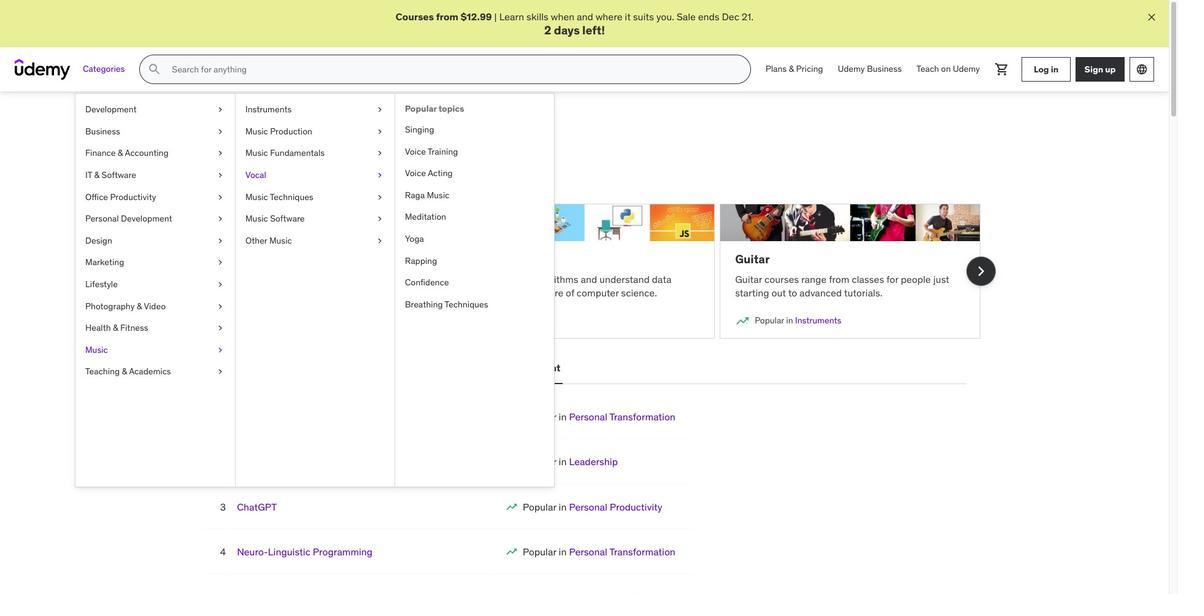 Task type: describe. For each thing, give the bounding box(es) containing it.
to inside learn to build algorithms and understand data structures at the core of computer science.
[[497, 273, 505, 285]]

machine
[[203, 252, 251, 266]]

personal inside button
[[455, 362, 496, 374]]

office productivity link
[[75, 186, 235, 208]]

submit search image
[[148, 62, 162, 77]]

finance & accounting link
[[75, 143, 235, 164]]

xsmall image for music
[[215, 344, 225, 356]]

plans & pricing
[[766, 63, 823, 75]]

music link
[[75, 339, 235, 361]]

photography & video link
[[75, 296, 235, 317]]

office
[[85, 191, 108, 202]]

& for pricing
[[789, 63, 794, 75]]

& for accounting
[[118, 148, 123, 159]]

guitar for guitar courses range from classes for people just starting out to advanced tutorials.
[[735, 273, 762, 285]]

instruments link inside carousel 'element'
[[795, 315, 842, 326]]

shopping cart with 0 items image
[[995, 62, 1010, 77]]

data.
[[251, 287, 273, 299]]

something
[[215, 156, 262, 169]]

learn to build algorithms and understand data structures at the core of computer science. link
[[454, 204, 715, 339]]

raga music
[[405, 190, 450, 201]]

raga music link
[[395, 185, 554, 206]]

popular inside vocal element
[[405, 103, 437, 114]]

neuro-linguistic programming link
[[237, 546, 373, 558]]

Search for anything text field
[[170, 59, 736, 80]]

categories button
[[75, 55, 132, 84]]

in down data.
[[255, 315, 261, 326]]

leadership
[[569, 456, 618, 468]]

vocal link
[[236, 164, 395, 186]]

0 vertical spatial business
[[867, 63, 902, 75]]

at
[[517, 287, 525, 299]]

2 udemy from the left
[[953, 63, 980, 75]]

rapping
[[405, 255, 437, 266]]

leadership link
[[569, 456, 618, 468]]

guitar for guitar
[[735, 252, 770, 266]]

udemy image
[[15, 59, 71, 80]]

and inside learn to build algorithms and understand data structures at the core of computer science.
[[581, 273, 597, 285]]

xsmall image for development
[[215, 104, 225, 116]]

personal transformation link for 5th cell from the bottom
[[569, 411, 676, 423]]

in down popular in personal productivity
[[559, 546, 567, 558]]

advanced
[[800, 287, 842, 299]]

music for music techniques
[[245, 191, 268, 202]]

techniques for music techniques
[[270, 191, 313, 202]]

xsmall image for design
[[215, 235, 225, 247]]

music production link
[[236, 121, 395, 143]]

learn for learn to build algorithms and understand data structures at the core of computer science.
[[469, 273, 494, 285]]

personal development link
[[75, 208, 235, 230]]

meditation
[[405, 211, 446, 222]]

range
[[801, 273, 827, 285]]

1 vertical spatial and
[[250, 121, 278, 140]]

music techniques
[[245, 191, 313, 202]]

it
[[625, 10, 631, 23]]

1 popular in personal transformation from the top
[[523, 411, 676, 423]]

video
[[144, 300, 166, 311]]

marketing link
[[75, 252, 235, 274]]

voice acting link
[[395, 163, 554, 185]]

existing
[[405, 156, 439, 169]]

build
[[508, 273, 529, 285]]

udemy business
[[838, 63, 902, 75]]

your
[[384, 156, 403, 169]]

new
[[315, 156, 333, 169]]

xsmall image for health & fitness
[[215, 322, 225, 334]]

5 cell from the top
[[523, 591, 676, 594]]

it & software link
[[75, 164, 235, 186]]

sale
[[677, 10, 696, 23]]

1 udemy from the left
[[838, 63, 865, 75]]

photography & video
[[85, 300, 166, 311]]

out
[[772, 287, 786, 299]]

3 cell from the top
[[523, 501, 662, 513]]

teach on udemy
[[917, 63, 980, 75]]

data
[[652, 273, 672, 285]]

vocal element
[[395, 94, 554, 487]]

categories
[[83, 63, 125, 75]]

xsmall image for marketing
[[215, 257, 225, 269]]

teach on udemy link
[[909, 55, 988, 84]]

personal productivity link
[[569, 501, 662, 513]]

topics inside vocal element
[[439, 103, 464, 114]]

xsmall image for music software
[[375, 213, 385, 225]]

bestselling
[[205, 362, 258, 374]]

development for personal development button
[[498, 362, 561, 374]]

design link
[[75, 230, 235, 252]]

fitness
[[120, 322, 148, 333]]

improve
[[346, 156, 382, 169]]

plans
[[766, 63, 787, 75]]

xsmall image for music production
[[375, 126, 385, 138]]

finance & accounting
[[85, 148, 169, 159]]

4 cell from the top
[[523, 546, 676, 558]]

learn inside "courses from $12.99 | learn skills when and where it suits you. sale ends dec 21. 2 days left!"
[[499, 10, 524, 23]]

design
[[85, 235, 112, 246]]

completely
[[264, 156, 313, 169]]

guitar courses range from classes for people just starting out to advanced tutorials.
[[735, 273, 950, 299]]

personal transformation link for second cell from the bottom of the page
[[569, 546, 676, 558]]

choose a language image
[[1136, 63, 1148, 76]]

yoga link
[[395, 228, 554, 250]]

0 vertical spatial software
[[102, 169, 136, 180]]

photography
[[85, 300, 135, 311]]

popular in image for popular in instruments
[[735, 314, 750, 328]]

& for academics
[[122, 366, 127, 377]]

teach
[[917, 63, 939, 75]]

probability
[[268, 273, 314, 285]]

science.
[[621, 287, 657, 299]]

music inside vocal element
[[427, 190, 450, 201]]

3
[[220, 501, 226, 513]]

plans & pricing link
[[758, 55, 831, 84]]

teach
[[327, 273, 352, 285]]

structures
[[469, 287, 514, 299]]

xsmall image for finance & accounting
[[215, 148, 225, 160]]

1 vertical spatial skills
[[442, 156, 464, 169]]

xsmall image for it & software
[[215, 169, 225, 181]]

personal development button
[[452, 353, 563, 383]]

2 popular in personal transformation from the top
[[523, 546, 676, 558]]

music for music
[[85, 344, 108, 355]]

0 horizontal spatial business
[[85, 126, 120, 137]]

when
[[551, 10, 575, 23]]

from inside "courses from $12.99 | learn skills when and where it suits you. sale ends dec 21. 2 days left!"
[[436, 10, 459, 23]]

business link
[[75, 121, 235, 143]]

office productivity
[[85, 191, 156, 202]]

courses
[[765, 273, 799, 285]]

algorithms
[[532, 273, 579, 285]]

voice acting
[[405, 168, 453, 179]]

other
[[245, 235, 267, 246]]

learn for learn something completely new or improve your existing skills
[[188, 156, 213, 169]]

use
[[203, 273, 220, 285]]

techniques for breathing techniques
[[445, 299, 488, 310]]

and inside "courses from $12.99 | learn skills when and where it suits you. sale ends dec 21. 2 days left!"
[[577, 10, 593, 23]]

bestselling button
[[203, 353, 260, 383]]

trending
[[281, 121, 345, 140]]

people
[[901, 273, 931, 285]]

log in
[[1034, 64, 1059, 75]]

xsmall image for instruments
[[375, 104, 385, 116]]

teaching & academics link
[[75, 361, 235, 383]]

learn something completely new or improve your existing skills
[[188, 156, 464, 169]]

instruments inside carousel 'element'
[[795, 315, 842, 326]]

learn
[[203, 287, 225, 299]]



Task type: vqa. For each thing, say whether or not it's contained in the screenshot.
Managing's -
no



Task type: locate. For each thing, give the bounding box(es) containing it.
music down health
[[85, 344, 108, 355]]

yoga
[[405, 233, 424, 244]]

1 cell from the top
[[523, 411, 676, 423]]

to right how
[[424, 273, 433, 285]]

from inside use statistical probability to teach computers how to learn from data.
[[228, 287, 248, 299]]

productivity inside 'link'
[[110, 191, 156, 202]]

udemy right pricing
[[838, 63, 865, 75]]

from
[[436, 10, 459, 23], [829, 273, 850, 285], [228, 287, 248, 299]]

1 horizontal spatial skills
[[527, 10, 549, 23]]

2
[[544, 23, 551, 38]]

1 horizontal spatial popular in image
[[506, 501, 518, 513]]

log
[[1034, 64, 1049, 75]]

1 vertical spatial techniques
[[445, 299, 488, 310]]

xsmall image inside other music link
[[375, 235, 385, 247]]

from left $12.99
[[436, 10, 459, 23]]

1 vertical spatial business
[[85, 126, 120, 137]]

2 vertical spatial from
[[228, 287, 248, 299]]

for
[[887, 273, 899, 285]]

personal development for personal development link
[[85, 213, 172, 224]]

music fundamentals
[[245, 148, 325, 159]]

popular in personal transformation down popular in personal productivity
[[523, 546, 676, 558]]

in down courses
[[786, 315, 793, 326]]

voice training
[[405, 146, 458, 157]]

music
[[245, 126, 268, 137], [245, 148, 268, 159], [427, 190, 450, 201], [245, 191, 268, 202], [245, 213, 268, 224], [269, 235, 292, 246], [85, 344, 108, 355]]

dec
[[722, 10, 739, 23]]

voice up raga
[[405, 168, 426, 179]]

1 vertical spatial instruments link
[[795, 315, 842, 326]]

xsmall image for office productivity
[[215, 191, 225, 203]]

1 vertical spatial software
[[270, 213, 305, 224]]

0 horizontal spatial techniques
[[270, 191, 313, 202]]

0 horizontal spatial topics
[[348, 121, 393, 140]]

0 vertical spatial guitar
[[735, 252, 770, 266]]

other music link
[[236, 230, 395, 252]]

popular in instruments
[[755, 315, 842, 326]]

0 vertical spatial personal transformation link
[[569, 411, 676, 423]]

business left "teach"
[[867, 63, 902, 75]]

1 vertical spatial productivity
[[610, 501, 662, 513]]

personal development inside personal development button
[[455, 362, 561, 374]]

popular and trending topics
[[188, 121, 393, 140]]

0 vertical spatial personal development
[[85, 213, 172, 224]]

business up finance
[[85, 126, 120, 137]]

2 voice from the top
[[405, 168, 426, 179]]

personal development
[[85, 213, 172, 224], [455, 362, 561, 374]]

1 horizontal spatial personal development
[[455, 362, 561, 374]]

xsmall image inside photography & video "link"
[[215, 300, 225, 312]]

sign
[[1085, 64, 1104, 75]]

breathing
[[405, 299, 443, 310]]

from up advanced
[[829, 273, 850, 285]]

1 horizontal spatial udemy
[[953, 63, 980, 75]]

instruments link up the trending
[[236, 99, 395, 121]]

starting
[[735, 287, 769, 299]]

xsmall image inside teaching & academics link
[[215, 366, 225, 378]]

xsmall image inside it & software link
[[215, 169, 225, 181]]

0 vertical spatial instruments
[[245, 104, 292, 115]]

next image
[[971, 261, 991, 281]]

personal transformation link down personal productivity link
[[569, 546, 676, 558]]

& left video
[[137, 300, 142, 311]]

xsmall image for vocal
[[375, 169, 385, 181]]

personal transformation link
[[569, 411, 676, 423], [569, 546, 676, 558]]

popular in personal transformation up leadership
[[523, 411, 676, 423]]

accounting
[[125, 148, 169, 159]]

xsmall image for personal development
[[215, 213, 225, 225]]

1 vertical spatial popular in image
[[506, 546, 518, 558]]

confidence
[[405, 277, 449, 288]]

0 vertical spatial voice
[[405, 146, 426, 157]]

music down vocal
[[245, 191, 268, 202]]

0 vertical spatial skills
[[527, 10, 549, 23]]

udemy
[[838, 63, 865, 75], [953, 63, 980, 75]]

xsmall image inside the finance & accounting link
[[215, 148, 225, 160]]

xsmall image inside vocal link
[[375, 169, 385, 181]]

|
[[494, 10, 497, 23]]

popular
[[405, 103, 437, 114], [188, 121, 248, 140], [223, 315, 252, 326], [755, 315, 784, 326], [523, 411, 557, 423], [523, 456, 557, 468], [523, 501, 557, 513], [523, 546, 557, 558]]

1 horizontal spatial business
[[867, 63, 902, 75]]

voice
[[405, 146, 426, 157], [405, 168, 426, 179]]

0 horizontal spatial from
[[228, 287, 248, 299]]

& right health
[[113, 322, 118, 333]]

2 vertical spatial development
[[498, 362, 561, 374]]

from down statistical
[[228, 287, 248, 299]]

udemy business link
[[831, 55, 909, 84]]

and
[[577, 10, 593, 23], [250, 121, 278, 140], [581, 273, 597, 285]]

popular in image for popular in personal transformation
[[506, 546, 518, 558]]

voice training link
[[395, 141, 554, 163]]

0 vertical spatial instruments link
[[236, 99, 395, 121]]

popular in image
[[203, 314, 218, 328], [506, 501, 518, 513]]

1 horizontal spatial productivity
[[610, 501, 662, 513]]

xsmall image for photography & video
[[215, 300, 225, 312]]

techniques inside vocal element
[[445, 299, 488, 310]]

cell
[[523, 411, 676, 423], [523, 456, 618, 468], [523, 501, 662, 513], [523, 546, 676, 558], [523, 591, 676, 594]]

xsmall image for teaching & academics
[[215, 366, 225, 378]]

2 transformation from the top
[[610, 546, 676, 558]]

1 vertical spatial from
[[829, 273, 850, 285]]

1 guitar from the top
[[735, 252, 770, 266]]

2 personal transformation link from the top
[[569, 546, 676, 558]]

confidence link
[[395, 272, 554, 294]]

chatgpt
[[237, 501, 277, 513]]

tutorials.
[[844, 287, 883, 299]]

0 vertical spatial popular in personal transformation
[[523, 411, 676, 423]]

acting
[[428, 168, 453, 179]]

health
[[85, 322, 111, 333]]

0 horizontal spatial popular in image
[[203, 314, 218, 328]]

0 horizontal spatial learn
[[188, 156, 213, 169]]

music for music software
[[245, 213, 268, 224]]

xsmall image inside lifestyle link
[[215, 279, 225, 291]]

1 vertical spatial topics
[[348, 121, 393, 140]]

0 horizontal spatial software
[[102, 169, 136, 180]]

& for software
[[94, 169, 100, 180]]

xsmall image
[[375, 169, 385, 181], [215, 191, 225, 203], [375, 191, 385, 203], [375, 235, 385, 247], [215, 257, 225, 269], [215, 300, 225, 312], [215, 322, 225, 334]]

business
[[867, 63, 902, 75], [85, 126, 120, 137]]

1 vertical spatial instruments
[[795, 315, 842, 326]]

0 vertical spatial and
[[577, 10, 593, 23]]

computers
[[354, 273, 401, 285]]

music software
[[245, 213, 305, 224]]

1 vertical spatial popular in personal transformation
[[523, 546, 676, 558]]

music software link
[[236, 208, 395, 230]]

personal development inside personal development link
[[85, 213, 172, 224]]

voice down singing
[[405, 146, 426, 157]]

music techniques link
[[236, 186, 395, 208]]

left!
[[582, 23, 605, 38]]

music up other
[[245, 213, 268, 224]]

topics up singing link
[[439, 103, 464, 114]]

instruments down advanced
[[795, 315, 842, 326]]

instruments link down advanced
[[795, 315, 842, 326]]

1 transformation from the top
[[610, 411, 676, 423]]

xsmall image inside design link
[[215, 235, 225, 247]]

0 horizontal spatial instruments
[[245, 104, 292, 115]]

xsmall image inside music fundamentals link
[[375, 148, 385, 160]]

breathing techniques
[[405, 299, 488, 310]]

xsmall image inside marketing link
[[215, 257, 225, 269]]

music up 'learning'
[[269, 235, 292, 246]]

and up computer
[[581, 273, 597, 285]]

music down acting
[[427, 190, 450, 201]]

& right plans at the right of page
[[789, 63, 794, 75]]

techniques down confidence link at the top left of the page
[[445, 299, 488, 310]]

1 horizontal spatial popular in image
[[735, 314, 750, 328]]

0 horizontal spatial personal development
[[85, 213, 172, 224]]

0 vertical spatial learn
[[499, 10, 524, 23]]

in up popular in leadership
[[559, 411, 567, 423]]

learn up structures
[[469, 273, 494, 285]]

skills inside "courses from $12.99 | learn skills when and where it suits you. sale ends dec 21. 2 days left!"
[[527, 10, 549, 23]]

xsmall image inside instruments link
[[375, 104, 385, 116]]

xsmall image for music fundamentals
[[375, 148, 385, 160]]

music up vocal
[[245, 148, 268, 159]]

1 horizontal spatial instruments
[[795, 315, 842, 326]]

in down popular in leadership
[[559, 501, 567, 513]]

0 vertical spatial topics
[[439, 103, 464, 114]]

xsmall image for business
[[215, 126, 225, 138]]

how
[[404, 273, 422, 285]]

& inside "link"
[[137, 300, 142, 311]]

skills
[[527, 10, 549, 23], [442, 156, 464, 169]]

personal
[[85, 213, 119, 224], [455, 362, 496, 374], [569, 411, 608, 423], [569, 501, 608, 513], [569, 546, 608, 558]]

software down music techniques
[[270, 213, 305, 224]]

xsmall image inside office productivity 'link'
[[215, 191, 225, 203]]

1 horizontal spatial topics
[[439, 103, 464, 114]]

xsmall image for music techniques
[[375, 191, 385, 203]]

0 vertical spatial from
[[436, 10, 459, 23]]

personal development for personal development button
[[455, 362, 561, 374]]

lifestyle link
[[75, 274, 235, 296]]

to up structures
[[497, 273, 505, 285]]

personal transformation link up leadership link
[[569, 411, 676, 423]]

0 horizontal spatial instruments link
[[236, 99, 395, 121]]

finance
[[85, 148, 116, 159]]

0 vertical spatial development
[[85, 104, 137, 115]]

xsmall image inside development link
[[215, 104, 225, 116]]

1 vertical spatial personal transformation link
[[569, 546, 676, 558]]

udemy right on at the top right
[[953, 63, 980, 75]]

instruments
[[245, 104, 292, 115], [795, 315, 842, 326]]

and up music fundamentals
[[250, 121, 278, 140]]

learn right |
[[499, 10, 524, 23]]

1 vertical spatial learn
[[188, 156, 213, 169]]

training
[[428, 146, 458, 157]]

1 voice from the top
[[405, 146, 426, 157]]

it & software
[[85, 169, 136, 180]]

development inside button
[[498, 362, 561, 374]]

0 horizontal spatial popular in image
[[506, 546, 518, 558]]

instruments up music production
[[245, 104, 292, 115]]

to right out in the right of the page
[[788, 287, 797, 299]]

xsmall image inside personal development link
[[215, 213, 225, 225]]

on
[[941, 63, 951, 75]]

close image
[[1146, 11, 1158, 23]]

instruments link
[[236, 99, 395, 121], [795, 315, 842, 326]]

0 vertical spatial transformation
[[610, 411, 676, 423]]

& for video
[[137, 300, 142, 311]]

1 horizontal spatial software
[[270, 213, 305, 224]]

popular in personal productivity
[[523, 501, 662, 513]]

carousel element
[[188, 189, 996, 353]]

music fundamentals link
[[236, 143, 395, 164]]

programming
[[313, 546, 373, 558]]

1 vertical spatial popular in image
[[506, 501, 518, 513]]

pricing
[[796, 63, 823, 75]]

0 vertical spatial popular in image
[[735, 314, 750, 328]]

popular in leadership
[[523, 456, 618, 468]]

xsmall image inside health & fitness link
[[215, 322, 225, 334]]

the
[[527, 287, 542, 299]]

from inside guitar courses range from classes for people just starting out to advanced tutorials.
[[829, 273, 850, 285]]

0 vertical spatial techniques
[[270, 191, 313, 202]]

computer
[[577, 287, 619, 299]]

courses from $12.99 | learn skills when and where it suits you. sale ends dec 21. 2 days left!
[[396, 10, 754, 38]]

xsmall image for lifestyle
[[215, 279, 225, 291]]

learn
[[499, 10, 524, 23], [188, 156, 213, 169], [469, 273, 494, 285]]

2 vertical spatial and
[[581, 273, 597, 285]]

you.
[[657, 10, 674, 23]]

voice for voice acting
[[405, 168, 426, 179]]

voice for voice training
[[405, 146, 426, 157]]

lifestyle
[[85, 279, 118, 290]]

learn left something
[[188, 156, 213, 169]]

where
[[596, 10, 623, 23]]

core
[[544, 287, 564, 299]]

xsmall image
[[215, 104, 225, 116], [375, 104, 385, 116], [215, 126, 225, 138], [375, 126, 385, 138], [215, 148, 225, 160], [375, 148, 385, 160], [215, 169, 225, 181], [215, 213, 225, 225], [375, 213, 385, 225], [215, 235, 225, 247], [215, 279, 225, 291], [215, 344, 225, 356], [215, 366, 225, 378]]

0 horizontal spatial udemy
[[838, 63, 865, 75]]

music left production
[[245, 126, 268, 137]]

1 horizontal spatial learn
[[469, 273, 494, 285]]

in left leadership
[[559, 456, 567, 468]]

xsmall image inside music link
[[215, 344, 225, 356]]

popular in image inside carousel 'element'
[[735, 314, 750, 328]]

0 horizontal spatial productivity
[[110, 191, 156, 202]]

& right teaching at the bottom left
[[122, 366, 127, 377]]

to left 'teach'
[[316, 273, 325, 285]]

machine learning
[[203, 252, 302, 266]]

2 horizontal spatial from
[[829, 273, 850, 285]]

& right it
[[94, 169, 100, 180]]

xsmall image inside the music software link
[[375, 213, 385, 225]]

days
[[554, 23, 580, 38]]

software up office productivity
[[102, 169, 136, 180]]

1 vertical spatial guitar
[[735, 273, 762, 285]]

xsmall image inside music techniques link
[[375, 191, 385, 203]]

and up left!
[[577, 10, 593, 23]]

music for music production
[[245, 126, 268, 137]]

1 horizontal spatial techniques
[[445, 299, 488, 310]]

xsmall image inside business link
[[215, 126, 225, 138]]

in right log at right top
[[1051, 64, 1059, 75]]

0 horizontal spatial skills
[[442, 156, 464, 169]]

topics up improve
[[348, 121, 393, 140]]

guitar inside guitar courses range from classes for people just starting out to advanced tutorials.
[[735, 273, 762, 285]]

chatgpt link
[[237, 501, 277, 513]]

2 cell from the top
[[523, 456, 618, 468]]

learn inside learn to build algorithms and understand data structures at the core of computer science.
[[469, 273, 494, 285]]

& for fitness
[[113, 322, 118, 333]]

& right finance
[[118, 148, 123, 159]]

popular in
[[223, 315, 261, 326]]

development for personal development link
[[121, 213, 172, 224]]

popular in image
[[735, 314, 750, 328], [506, 546, 518, 558]]

1 horizontal spatial from
[[436, 10, 459, 23]]

classes
[[852, 273, 884, 285]]

vocal
[[245, 169, 266, 180]]

xsmall image inside "music production" link
[[375, 126, 385, 138]]

21.
[[742, 10, 754, 23]]

xsmall image for other music
[[375, 235, 385, 247]]

health & fitness link
[[75, 317, 235, 339]]

0 vertical spatial productivity
[[110, 191, 156, 202]]

2 horizontal spatial learn
[[499, 10, 524, 23]]

1 horizontal spatial instruments link
[[795, 315, 842, 326]]

fundamentals
[[270, 148, 325, 159]]

production
[[270, 126, 312, 137]]

music for music fundamentals
[[245, 148, 268, 159]]

techniques up music software
[[270, 191, 313, 202]]

1 vertical spatial personal development
[[455, 362, 561, 374]]

1 vertical spatial voice
[[405, 168, 426, 179]]

$12.99
[[461, 10, 492, 23]]

2 guitar from the top
[[735, 273, 762, 285]]

teaching
[[85, 366, 120, 377]]

1 vertical spatial development
[[121, 213, 172, 224]]

to inside guitar courses range from classes for people just starting out to advanced tutorials.
[[788, 287, 797, 299]]

1 vertical spatial transformation
[[610, 546, 676, 558]]

teaching & academics
[[85, 366, 171, 377]]

other music
[[245, 235, 292, 246]]

up
[[1105, 64, 1116, 75]]

1 personal transformation link from the top
[[569, 411, 676, 423]]

2 vertical spatial learn
[[469, 273, 494, 285]]

0 vertical spatial popular in image
[[203, 314, 218, 328]]



